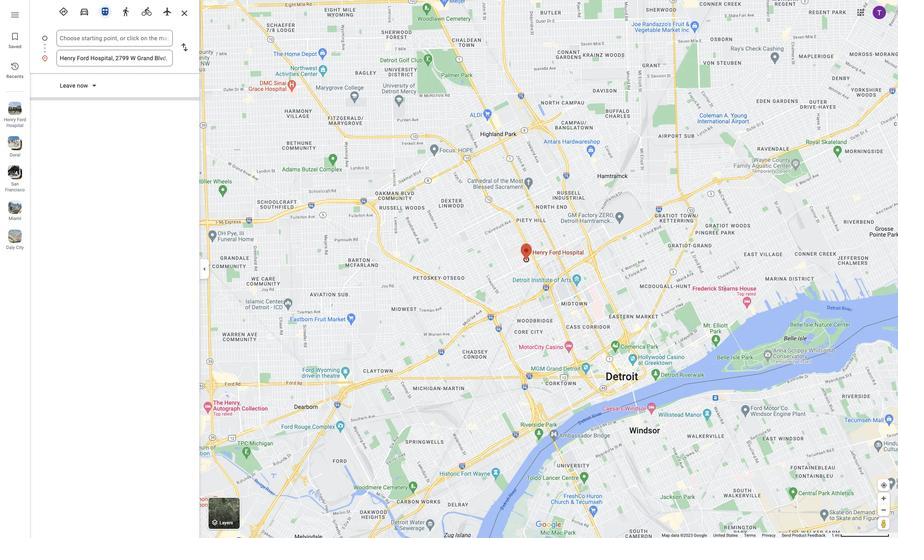 Task type: locate. For each thing, give the bounding box(es) containing it.
2 places element
[[9, 140, 18, 148]]

list item
[[30, 30, 199, 57], [30, 50, 199, 66]]

henry
[[4, 117, 16, 123]]

flights image
[[162, 7, 172, 17]]

directions main content
[[30, 0, 199, 538]]

4 none radio from the left
[[138, 3, 155, 18]]

none radio right driving option
[[96, 3, 114, 18]]

privacy
[[762, 533, 776, 538]]

transit image
[[100, 7, 110, 17]]

1 mi button
[[832, 533, 890, 538]]

list inside google maps element
[[30, 30, 199, 66]]

4 places element
[[9, 170, 18, 177]]

None field
[[60, 30, 170, 47], [60, 50, 170, 66]]

google
[[694, 533, 707, 538]]

hospital
[[6, 123, 23, 128]]

layers
[[220, 521, 233, 526]]

none radio left cycling option
[[117, 3, 135, 18]]

privacy button
[[762, 533, 776, 538]]

list containing saved
[[0, 0, 30, 538]]

footer containing map data ©2023 google
[[662, 533, 832, 538]]

cycling image
[[142, 7, 152, 17]]

1 vertical spatial none field
[[60, 50, 170, 66]]

data
[[671, 533, 679, 538]]

united states
[[713, 533, 738, 538]]

zoom in image
[[881, 496, 887, 502]]

1 none field from the top
[[60, 30, 170, 47]]

3 none radio from the left
[[117, 3, 135, 18]]

none radio inside google maps element
[[55, 3, 72, 18]]

collapse side panel image
[[200, 265, 209, 274]]

footer
[[662, 533, 832, 538]]

united states button
[[713, 533, 738, 538]]

reverse starting point and destination image
[[179, 42, 189, 52]]

miami
[[9, 216, 21, 221]]

daly city button
[[0, 226, 30, 252]]

none radio left transit option
[[76, 3, 93, 18]]

1 list item from the top
[[30, 30, 199, 57]]

show street view coverage image
[[878, 518, 890, 530]]

best travel modes image
[[59, 7, 69, 17]]

none radio transit
[[96, 3, 114, 18]]

map
[[662, 533, 670, 538]]

2 none field from the top
[[60, 50, 170, 66]]

2 none radio from the left
[[96, 3, 114, 18]]

1 mi
[[832, 533, 840, 538]]

city
[[16, 245, 24, 251]]

1 none radio from the left
[[76, 3, 93, 18]]

list item down choose starting point, or click on the map... field
[[30, 50, 199, 66]]

Choose starting point, or click on the map... field
[[60, 33, 170, 43]]

2 list item from the top
[[30, 50, 199, 66]]

terms
[[744, 533, 756, 538]]

map data ©2023 google
[[662, 533, 707, 538]]

none radio right the walking option
[[138, 3, 155, 18]]

none field choose starting point, or click on the map...
[[60, 30, 170, 47]]

henry ford hospital button
[[0, 98, 30, 130]]

none field up destination henry ford hospital, 2799 w grand blvd, detroit, mi 48202 field
[[60, 30, 170, 47]]

none radio left close directions image at left
[[159, 3, 176, 18]]

none radio driving
[[76, 3, 93, 18]]

0 vertical spatial none field
[[60, 30, 170, 47]]

©2023
[[680, 533, 693, 538]]

show your location image
[[880, 482, 888, 489]]

united
[[713, 533, 725, 538]]

miami button
[[0, 197, 30, 223]]

zoom out image
[[881, 507, 887, 514]]

leave
[[60, 82, 75, 89]]

None radio
[[76, 3, 93, 18], [96, 3, 114, 18], [117, 3, 135, 18], [138, 3, 155, 18], [159, 3, 176, 18]]

None radio
[[55, 3, 72, 18]]

list item down transit image at the top
[[30, 30, 199, 57]]

5 none radio from the left
[[159, 3, 176, 18]]

list
[[0, 0, 30, 538], [30, 30, 199, 66]]

none radio the walking
[[117, 3, 135, 18]]

1
[[832, 533, 834, 538]]

none field down choose starting point, or click on the map... field
[[60, 50, 170, 66]]

2
[[15, 141, 18, 147]]



Task type: describe. For each thing, give the bounding box(es) containing it.
feedback
[[808, 533, 826, 538]]

none field destination henry ford hospital, 2799 w grand blvd, detroit, mi 48202
[[60, 50, 170, 66]]

footer inside google maps element
[[662, 533, 832, 538]]

google account: tyler black  
(blacklashes1000@gmail.com) image
[[873, 6, 886, 19]]

send
[[782, 533, 791, 538]]

Destination Henry Ford Hospital, 2799 W Grand Blvd, Detroit, MI 48202 field
[[60, 53, 170, 63]]

4
[[15, 170, 18, 176]]

menu image
[[10, 10, 20, 20]]

san
[[11, 182, 19, 187]]

none radio cycling
[[138, 3, 155, 18]]

close directions image
[[179, 8, 189, 18]]

driving image
[[79, 7, 89, 17]]

ford
[[17, 117, 26, 123]]

states
[[726, 533, 738, 538]]

saved
[[8, 44, 21, 49]]

walking image
[[121, 7, 131, 17]]

google maps element
[[0, 0, 898, 538]]

recents button
[[0, 58, 30, 81]]

leave now
[[60, 82, 88, 89]]

francisco
[[5, 187, 25, 193]]

recents
[[6, 74, 24, 79]]

san francisco
[[5, 182, 25, 193]]

doral
[[10, 152, 20, 158]]

mi
[[835, 533, 840, 538]]

product
[[792, 533, 807, 538]]

leave now button
[[57, 81, 101, 91]]

send product feedback button
[[782, 533, 826, 538]]

now
[[77, 82, 88, 89]]

saved button
[[0, 28, 30, 52]]

daly
[[6, 245, 15, 251]]

leave now option
[[60, 81, 90, 90]]

none radio flights
[[159, 3, 176, 18]]

send product feedback
[[782, 533, 826, 538]]

terms button
[[744, 533, 756, 538]]

henry ford hospital
[[4, 117, 26, 128]]

daly city
[[6, 245, 24, 251]]



Task type: vqa. For each thing, say whether or not it's contained in the screenshot.
Layover (1 of 2) is a 3 hr 40 min layover at Hamad International Airport in Doha. Layover (2 of 2) is a 3 hr 25 min layover at Sydney Airport in Sydney. element
no



